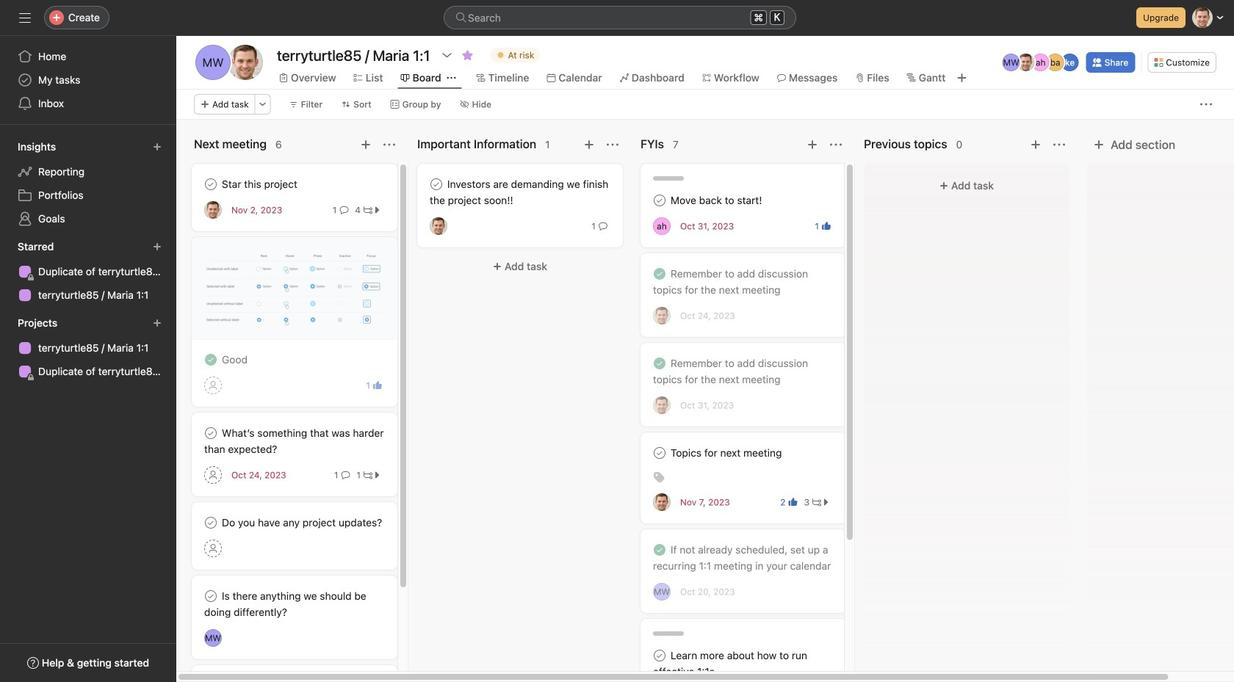 Task type: describe. For each thing, give the bounding box(es) containing it.
add items to starred image
[[153, 243, 162, 251]]

starred element
[[0, 234, 176, 310]]

add task image for more section actions icon
[[1031, 139, 1042, 151]]

add task image for first more section actions image from right
[[584, 139, 595, 151]]

1 more section actions image from the left
[[384, 139, 395, 151]]

mark complete image for the bottom mark complete option
[[202, 588, 220, 606]]

0 horizontal spatial more actions image
[[258, 100, 267, 109]]

completed image
[[651, 265, 669, 283]]

1 comment image
[[599, 222, 608, 231]]

add task image for 1st more section actions image from left
[[360, 139, 372, 151]]

tab actions image
[[447, 74, 456, 82]]

1 vertical spatial mark complete image
[[202, 515, 220, 532]]

global element
[[0, 36, 176, 124]]

insights element
[[0, 134, 176, 234]]

projects element
[[0, 310, 176, 387]]

0 vertical spatial 1 comment image
[[340, 206, 349, 215]]

1 vertical spatial mark complete checkbox
[[651, 445, 669, 462]]



Task type: locate. For each thing, give the bounding box(es) containing it.
show options image
[[441, 49, 453, 61]]

1 horizontal spatial more actions image
[[1201, 99, 1213, 110]]

add task image
[[360, 139, 372, 151], [584, 139, 595, 151], [1031, 139, 1042, 151]]

mark complete image
[[651, 445, 669, 462], [202, 515, 220, 532], [202, 588, 220, 606]]

1 vertical spatial 1 comment image
[[341, 471, 350, 480]]

2 vertical spatial mark complete checkbox
[[202, 588, 220, 606]]

2 vertical spatial mark complete image
[[202, 588, 220, 606]]

None field
[[444, 6, 797, 29]]

2 more section actions image from the left
[[607, 139, 619, 151]]

add task image
[[807, 139, 819, 151]]

toggle assignee popover image
[[430, 218, 448, 235], [654, 307, 671, 325], [654, 494, 671, 512], [204, 630, 222, 648]]

0 horizontal spatial add task image
[[360, 139, 372, 151]]

completed image
[[202, 351, 220, 369], [651, 355, 669, 373], [651, 542, 669, 559]]

hide sidebar image
[[19, 12, 31, 24]]

2 likes. you liked this task image
[[789, 498, 798, 507]]

new project or portfolio image
[[153, 319, 162, 328]]

1 horizontal spatial more section actions image
[[607, 139, 619, 151]]

1 like. you liked this task image
[[373, 382, 382, 390]]

0 vertical spatial mark complete checkbox
[[651, 192, 669, 210]]

toggle assignee popover image
[[204, 201, 222, 219], [654, 218, 671, 235], [654, 397, 671, 415], [654, 584, 671, 601]]

3 add task image from the left
[[1031, 139, 1042, 151]]

2 horizontal spatial add task image
[[1031, 139, 1042, 151]]

1 horizontal spatial add task image
[[584, 139, 595, 151]]

0 horizontal spatial more section actions image
[[384, 139, 395, 151]]

Mark complete checkbox
[[202, 176, 220, 193], [428, 176, 445, 193], [202, 425, 220, 443], [202, 515, 220, 532], [651, 648, 669, 665]]

1 like. you liked this task image
[[823, 222, 831, 231]]

1 comment image
[[340, 206, 349, 215], [341, 471, 350, 480]]

None text field
[[273, 42, 434, 68]]

more section actions image
[[1054, 139, 1066, 151]]

Search tasks, projects, and more text field
[[444, 6, 797, 29]]

Mark complete checkbox
[[651, 192, 669, 210], [651, 445, 669, 462], [202, 588, 220, 606]]

more section actions image
[[384, 139, 395, 151], [607, 139, 619, 151]]

add tab image
[[957, 72, 968, 84]]

Completed checkbox
[[651, 265, 669, 283], [202, 351, 220, 369], [651, 355, 669, 373], [651, 542, 669, 559]]

2 add task image from the left
[[584, 139, 595, 151]]

new insights image
[[153, 143, 162, 151]]

mark complete image
[[202, 176, 220, 193], [428, 176, 445, 193], [651, 192, 669, 210], [202, 425, 220, 443], [651, 648, 669, 665]]

remove from starred image
[[462, 49, 474, 61]]

more actions image
[[1201, 99, 1213, 110], [258, 100, 267, 109]]

mark complete image for the middle mark complete option
[[651, 445, 669, 462]]

1 add task image from the left
[[360, 139, 372, 151]]

0 vertical spatial mark complete image
[[651, 445, 669, 462]]



Task type: vqa. For each thing, say whether or not it's contained in the screenshot.
first Toggle assignee popover icon from right
yes



